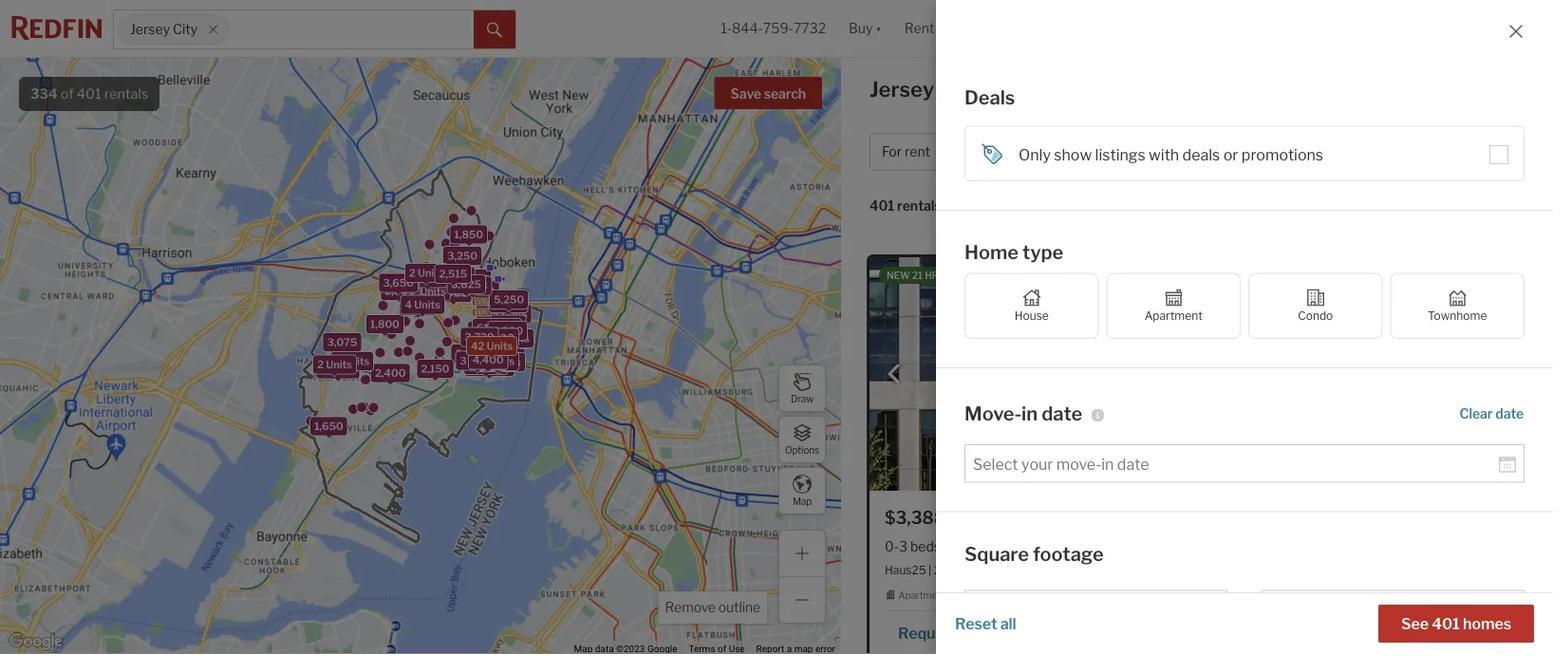 Task type: describe. For each thing, give the bounding box(es) containing it.
or
[[1223, 146, 1238, 165]]

444-
[[1012, 538, 1043, 554]]

2,400
[[375, 367, 406, 379]]

photo of 65 bay st, jersey city, nj 07302 image
[[1205, 257, 1522, 491]]

save
[[731, 86, 761, 102]]

for
[[882, 144, 902, 160]]

favorite button image
[[1482, 506, 1507, 531]]

1,925
[[439, 286, 467, 299]]

beds
[[1199, 144, 1231, 160]]

1 horizontal spatial 9
[[452, 273, 459, 285]]

beds
[[910, 538, 941, 554]]

10
[[473, 325, 486, 337]]

of
[[61, 85, 74, 102]]

apartment for $3,018+ /mo
[[1233, 590, 1282, 601]]

16
[[489, 332, 501, 345]]

in
[[1022, 402, 1038, 425]]

19 units
[[480, 332, 521, 344]]

0 horizontal spatial date
[[1042, 402, 1082, 425]]

(201) 897-3506
[[1378, 623, 1495, 642]]

listings
[[1095, 146, 1145, 165]]

type inside 'button'
[[1115, 144, 1143, 160]]

photos
[[1405, 202, 1457, 221]]

20
[[453, 284, 467, 296]]

dr,
[[1007, 563, 1021, 576]]

401 inside 401 rentals • sort : recommended
[[870, 198, 894, 214]]

844-
[[732, 20, 763, 36]]

clear date button
[[1459, 397, 1525, 430]]

remove jersey city image
[[207, 24, 219, 35]]

deal
[[1222, 270, 1248, 281]]

new
[[887, 270, 910, 281]]

remove outline button
[[658, 591, 767, 624]]

1 vertical spatial home type
[[964, 241, 1063, 264]]

3,400
[[456, 347, 487, 359]]

3,625
[[451, 278, 481, 291]]

(201)
[[1378, 623, 1415, 642]]

$3,388+ /mo
[[885, 507, 991, 528]]

new 21 hrs ago
[[887, 270, 968, 281]]

0-3 beds
[[885, 538, 941, 554]]

move-
[[964, 402, 1022, 425]]

2,200
[[413, 272, 443, 284]]

759-
[[763, 20, 794, 36]]

(201) 897-3506 link
[[1358, 615, 1507, 647]]

all
[[1000, 614, 1016, 633]]

1 horizontal spatial 6 units
[[467, 354, 503, 367]]

4,300
[[492, 325, 523, 337]]

home inside 'button'
[[1075, 144, 1113, 160]]

Townhome checkbox
[[1390, 273, 1525, 339]]

jersey city apartments for rent
[[870, 76, 1190, 102]]

see 401 homes button
[[1378, 605, 1534, 643]]

33 units
[[479, 356, 521, 368]]

nj
[[1085, 563, 1099, 576]]

rent
[[1142, 76, 1190, 102]]

16 units
[[489, 332, 530, 345]]

3,075
[[327, 336, 357, 349]]

previous button image
[[885, 365, 904, 384]]

map region
[[0, 0, 1074, 654]]

homes
[[1463, 614, 1511, 633]]

3506
[[1453, 623, 1495, 642]]

ft
[[1093, 538, 1103, 554]]

beds / baths button
[[1187, 133, 1314, 171]]

/mo for $3,018+ /mo
[[1291, 507, 1323, 528]]

google image
[[5, 629, 67, 654]]

2 left bath
[[962, 538, 970, 554]]

options
[[785, 445, 819, 456]]

jersey city
[[130, 21, 198, 37]]

0-
[[885, 538, 899, 554]]

2 right the 8
[[480, 355, 486, 368]]

37
[[480, 318, 493, 331]]

request a tour button
[[885, 617, 1024, 645]]

1,411
[[1043, 538, 1073, 554]]

option group containing house
[[964, 273, 1525, 339]]

1 vertical spatial home
[[964, 241, 1018, 264]]

0 horizontal spatial type
[[1022, 241, 1063, 264]]

1 horizontal spatial 6
[[467, 354, 474, 367]]

only show listings with deals or promotions
[[1019, 146, 1323, 165]]

photos button
[[1401, 201, 1479, 231]]

show
[[1054, 146, 1092, 165]]

outline
[[718, 599, 760, 616]]

apartments
[[984, 76, 1104, 102]]

ago
[[947, 270, 968, 281]]

options button
[[778, 416, 826, 463]]

rentals inside 401 rentals • sort : recommended
[[897, 198, 941, 214]]

House checkbox
[[964, 273, 1099, 339]]

with
[[1149, 146, 1179, 165]]

promotions
[[1242, 146, 1323, 165]]

for
[[1109, 76, 1137, 102]]

for rent
[[882, 144, 930, 160]]

61 units
[[477, 322, 517, 334]]

favorite button image
[[1147, 506, 1171, 531]]

apartment inside option
[[1145, 309, 1203, 323]]

see 401 homes
[[1401, 614, 1511, 633]]

map
[[793, 496, 812, 507]]

1-2 bath
[[951, 538, 1001, 554]]

0 vertical spatial 9 units
[[452, 273, 487, 285]]

square footage
[[964, 543, 1104, 566]]

4,470
[[456, 279, 486, 292]]

5,250
[[494, 293, 524, 305]]

2 up 1,650
[[317, 358, 324, 370]]

0 vertical spatial 401
[[77, 85, 101, 102]]

0 vertical spatial rentals
[[104, 85, 148, 102]]

haus25
[[885, 563, 926, 576]]

no max
[[1352, 601, 1406, 619]]

for rent button
[[870, 133, 967, 171]]

photo of 25 columbus dr, jersey city, nj 07302 image
[[870, 257, 1187, 491]]

3,000
[[439, 270, 471, 282]]

1,800
[[370, 318, 400, 330]]

move-in date
[[964, 402, 1082, 425]]



Task type: vqa. For each thing, say whether or not it's contained in the screenshot.
FORWARD,
no



Task type: locate. For each thing, give the bounding box(es) containing it.
type down recommended
[[1022, 241, 1063, 264]]

baths
[[1241, 144, 1278, 160]]

1 horizontal spatial rentals
[[897, 198, 941, 214]]

1-844-759-7732 link
[[721, 20, 826, 36]]

1 horizontal spatial favorite button checkbox
[[1482, 506, 1507, 531]]

1 vertical spatial 1-
[[951, 538, 962, 554]]

401 rentals • sort : recommended
[[870, 198, 1095, 215]]

option group
[[964, 273, 1525, 339]]

recommended
[[998, 198, 1095, 214]]

1 favorite button checkbox from the left
[[1147, 506, 1171, 531]]

3
[[456, 347, 463, 360], [460, 355, 467, 367], [899, 538, 907, 554]]

apartment down '|' at the right bottom of page
[[898, 590, 947, 601]]

0 vertical spatial 9
[[452, 273, 459, 285]]

1- for 2
[[951, 538, 962, 554]]

0 horizontal spatial apartment
[[898, 590, 947, 601]]

1-844-759-7732
[[721, 20, 826, 36]]

favorite button checkbox for $3,018+ /mo
[[1482, 506, 1507, 531]]

444-1,411 sq ft
[[1012, 538, 1103, 554]]

1 vertical spatial 6
[[467, 354, 474, 367]]

2 down 3,075
[[335, 355, 341, 367]]

6
[[412, 284, 419, 296], [467, 354, 474, 367]]

0 vertical spatial city
[[173, 21, 198, 37]]

10 units
[[473, 325, 514, 337]]

3,720
[[465, 331, 494, 343]]

1,650
[[314, 420, 343, 432]]

clear date
[[1460, 406, 1524, 422]]

6 units
[[412, 284, 448, 296], [467, 354, 503, 367]]

2 horizontal spatial 401
[[1432, 614, 1460, 633]]

remove
[[665, 599, 716, 616]]

1- left bath
[[951, 538, 962, 554]]

beds / baths
[[1199, 144, 1278, 160]]

rent
[[905, 144, 930, 160]]

2 vertical spatial 401
[[1432, 614, 1460, 633]]

table button
[[1479, 201, 1525, 229]]

2 horizontal spatial jersey
[[1023, 563, 1058, 576]]

1 horizontal spatial apartment
[[1145, 309, 1203, 323]]

deals
[[1182, 146, 1220, 165]]

/mo up 1-2 bath at the right of the page
[[959, 507, 991, 528]]

|
[[929, 563, 931, 576]]

deals
[[964, 86, 1015, 110]]

reset
[[955, 614, 997, 633]]

condo
[[1298, 309, 1333, 323]]

type
[[1115, 144, 1143, 160], [1022, 241, 1063, 264]]

0 horizontal spatial rentals
[[104, 85, 148, 102]]

0 horizontal spatial 9 units
[[320, 363, 356, 375]]

2,500
[[385, 285, 415, 297]]

61
[[477, 322, 489, 334]]

0 horizontal spatial 401
[[77, 85, 101, 102]]

2 up 5
[[409, 267, 416, 279]]

only
[[1019, 146, 1051, 165]]

9
[[452, 273, 459, 285], [320, 363, 327, 375]]

Select your move-in date text field
[[973, 455, 1499, 474]]

max
[[1376, 601, 1406, 619]]

4
[[405, 298, 412, 311]]

2 /mo from the left
[[1291, 507, 1323, 528]]

07302
[[1101, 563, 1138, 576]]

hrs
[[925, 270, 945, 281]]

401
[[77, 85, 101, 102], [870, 198, 894, 214], [1432, 614, 1460, 633]]

search
[[764, 86, 806, 102]]

4,700
[[493, 297, 524, 310]]

1 vertical spatial 6 units
[[467, 354, 503, 367]]

1 vertical spatial type
[[1022, 241, 1063, 264]]

price button
[[974, 133, 1055, 171]]

0 horizontal spatial 1-
[[721, 20, 732, 36]]

rentals left • at right
[[897, 198, 941, 214]]

sort
[[965, 198, 992, 214]]

8 units
[[468, 359, 504, 371]]

1- left 759-
[[721, 20, 732, 36]]

favorite button checkbox
[[1147, 506, 1171, 531], [1482, 506, 1507, 531]]

home type left with
[[1075, 144, 1143, 160]]

request a tour
[[898, 623, 1003, 642]]

1 horizontal spatial jersey
[[870, 76, 934, 102]]

map button
[[778, 467, 826, 515]]

next button image
[[1152, 365, 1171, 384]]

0 horizontal spatial home
[[964, 241, 1018, 264]]

1 horizontal spatial city
[[939, 76, 979, 102]]

1 vertical spatial 9 units
[[320, 363, 356, 375]]

1- for 844-
[[721, 20, 732, 36]]

0 horizontal spatial 6
[[412, 284, 419, 296]]

draw
[[791, 393, 814, 405]]

jersey up for rent
[[870, 76, 934, 102]]

:
[[992, 198, 996, 214]]

1 /mo from the left
[[959, 507, 991, 528]]

jersey left remove jersey city icon
[[130, 21, 170, 37]]

square
[[964, 543, 1029, 566]]

6 up 4 units on the top of the page
[[412, 284, 419, 296]]

city up the for rent button
[[939, 76, 979, 102]]

42
[[471, 340, 484, 352]]

remove outline
[[665, 599, 760, 616]]

0 vertical spatial home
[[1075, 144, 1113, 160]]

/mo for $3,388+ /mo
[[959, 507, 991, 528]]

home type inside 'button'
[[1075, 144, 1143, 160]]

/mo
[[959, 507, 991, 528], [1291, 507, 1323, 528]]

1 vertical spatial jersey
[[870, 76, 934, 102]]

1 vertical spatial 401
[[870, 198, 894, 214]]

jersey
[[130, 21, 170, 37], [870, 76, 934, 102], [1023, 563, 1058, 576]]

clear
[[1460, 406, 1493, 422]]

0 horizontal spatial favorite button checkbox
[[1147, 506, 1171, 531]]

rentals
[[104, 85, 148, 102], [897, 198, 941, 214]]

2,683
[[457, 280, 488, 292]]

9 up 1,925 on the left top
[[452, 273, 459, 285]]

footage
[[1033, 543, 1104, 566]]

city for jersey city apartments for rent
[[939, 76, 979, 102]]

0 horizontal spatial 9
[[320, 363, 327, 375]]

city for jersey city
[[173, 21, 198, 37]]

submit search image
[[487, 23, 502, 38]]

0 vertical spatial home type
[[1075, 144, 1143, 160]]

$3,018+ /mo
[[1220, 507, 1323, 528]]

0 vertical spatial 6 units
[[412, 284, 448, 296]]

0 horizontal spatial 6 units
[[412, 284, 448, 296]]

see
[[1401, 614, 1429, 633]]

apartment up next button "image"
[[1145, 309, 1203, 323]]

townhome
[[1428, 309, 1487, 323]]

0 vertical spatial type
[[1115, 144, 1143, 160]]

draw button
[[778, 365, 826, 412]]

3,150
[[455, 348, 484, 360]]

home
[[1075, 144, 1113, 160], [964, 241, 1018, 264]]

37 units
[[480, 318, 522, 331]]

apartment down $3,018+
[[1233, 590, 1282, 601]]

1 horizontal spatial type
[[1115, 144, 1143, 160]]

20 units
[[453, 284, 495, 296]]

home right only
[[1075, 144, 1113, 160]]

1 horizontal spatial home type
[[1075, 144, 1143, 160]]

date inside "clear date" button
[[1495, 406, 1524, 422]]

sq
[[1076, 538, 1090, 554]]

0 horizontal spatial /mo
[[959, 507, 991, 528]]

0 vertical spatial jersey
[[130, 21, 170, 37]]

home up ago
[[964, 241, 1018, 264]]

6 left 33
[[467, 354, 474, 367]]

apartment for $3,388+ /mo
[[898, 590, 947, 601]]

None search field
[[229, 10, 474, 48]]

1 horizontal spatial 9 units
[[452, 273, 487, 285]]

1 horizontal spatial 1-
[[951, 538, 962, 554]]

1 horizontal spatial /mo
[[1291, 507, 1323, 528]]

2 horizontal spatial apartment
[[1233, 590, 1282, 601]]

rentals right of
[[104, 85, 148, 102]]

7732
[[794, 20, 826, 36]]

request
[[898, 623, 958, 642]]

4,400
[[473, 354, 504, 366]]

175 units
[[481, 308, 527, 320]]

0 horizontal spatial home type
[[964, 241, 1063, 264]]

Condo checkbox
[[1248, 273, 1383, 339]]

/mo right $3,018+
[[1291, 507, 1323, 528]]

type left with
[[1115, 144, 1143, 160]]

Apartment checkbox
[[1106, 273, 1241, 339]]

jersey for jersey city
[[130, 21, 170, 37]]

date right clear
[[1495, 406, 1524, 422]]

897-
[[1418, 623, 1453, 642]]

1 vertical spatial 9
[[320, 363, 327, 375]]

favorite button checkbox for $3,388+ /mo
[[1147, 506, 1171, 531]]

23
[[479, 350, 492, 363], [468, 361, 482, 373]]

1 horizontal spatial date
[[1495, 406, 1524, 422]]

401 inside see 401 homes button
[[1432, 614, 1460, 633]]

2 favorite button checkbox from the left
[[1482, 506, 1507, 531]]

columbus
[[951, 563, 1004, 576]]

2 vertical spatial jersey
[[1023, 563, 1058, 576]]

home type down :
[[964, 241, 1063, 264]]

jersey for jersey city apartments for rent
[[870, 76, 934, 102]]

0 horizontal spatial city
[[173, 21, 198, 37]]

0 vertical spatial 1-
[[721, 20, 732, 36]]

$3,388+
[[885, 507, 955, 528]]

1 vertical spatial rentals
[[897, 198, 941, 214]]

1 vertical spatial city
[[939, 76, 979, 102]]

3,250
[[447, 250, 478, 262]]

city,
[[1060, 563, 1083, 576]]

1,900
[[404, 300, 433, 312]]

175
[[481, 308, 499, 320]]

334
[[30, 85, 58, 102]]

9 down 3,075
[[320, 363, 327, 375]]

jersey right dr,
[[1023, 563, 1058, 576]]

save search
[[731, 86, 806, 102]]

334 of 401 rentals
[[30, 85, 148, 102]]

1 horizontal spatial home
[[1075, 144, 1113, 160]]

date right in
[[1042, 402, 1082, 425]]

8
[[468, 359, 475, 371]]

1 horizontal spatial 401
[[870, 198, 894, 214]]

price
[[987, 144, 1019, 160]]

0 vertical spatial 6
[[412, 284, 419, 296]]

0 horizontal spatial jersey
[[130, 21, 170, 37]]

city left remove jersey city icon
[[173, 21, 198, 37]]



